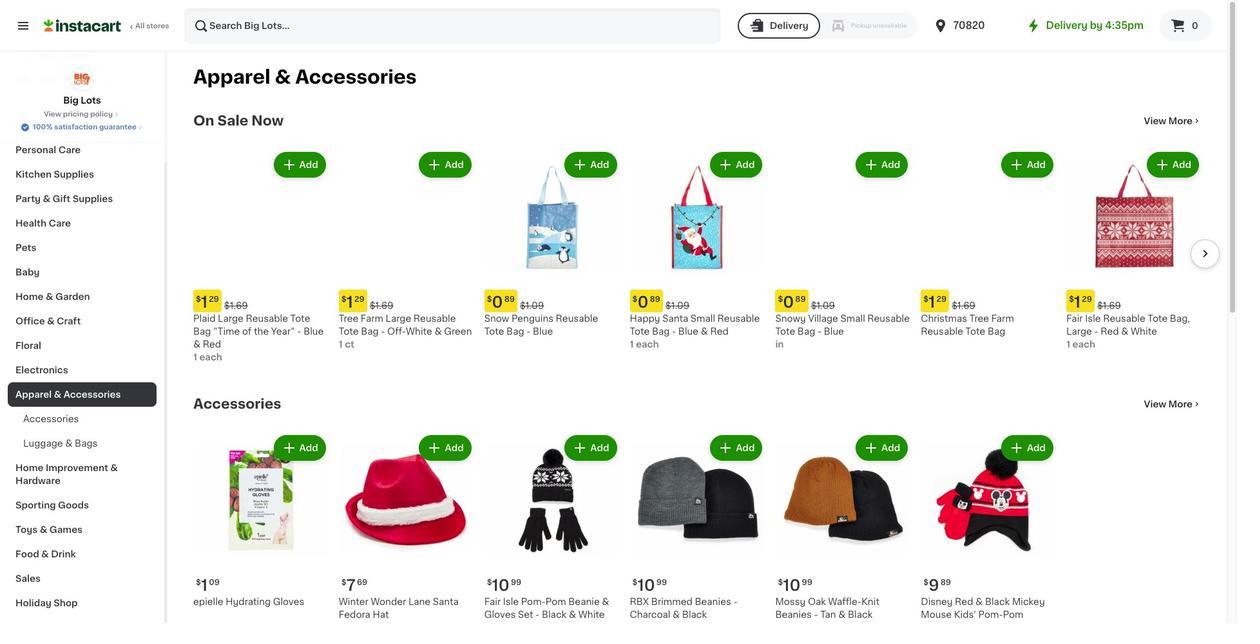 Task type: locate. For each thing, give the bounding box(es) containing it.
1 blue from the left
[[304, 327, 324, 336]]

2 bag from the left
[[361, 327, 379, 336]]

$ 10 99 for rbx
[[633, 579, 667, 593]]

electronics link
[[8, 358, 157, 383]]

disney red & black mickey mouse kids' pom-pom beanie & mittens
[[921, 598, 1045, 624]]

1 horizontal spatial farm
[[992, 314, 1014, 323]]

1 $0.89 original price: $1.09 element from the left
[[484, 290, 620, 312]]

1 vertical spatial view more link
[[1144, 398, 1202, 411]]

food
[[15, 550, 39, 559]]

reusable inside snow penguins reusable tote bag - blue
[[556, 314, 598, 323]]

1 tree from the left
[[339, 314, 358, 323]]

0 vertical spatial santa
[[663, 314, 688, 323]]

0 vertical spatial beanie
[[569, 598, 600, 607]]

1 vertical spatial home
[[15, 464, 44, 473]]

product group
[[193, 149, 329, 364], [339, 149, 474, 351], [484, 149, 620, 338], [630, 149, 765, 351], [775, 149, 911, 351], [921, 149, 1056, 338], [1067, 149, 1202, 351], [193, 433, 329, 609], [339, 433, 474, 622], [484, 433, 620, 624], [630, 433, 765, 624], [775, 433, 911, 624], [921, 433, 1056, 624]]

home inside home improvement & hardware
[[15, 464, 44, 473]]

delivery button
[[738, 13, 820, 39]]

farm inside tree farm large reusable tote bag - off-white & green 1 ct
[[361, 314, 383, 323]]

1 horizontal spatial 99
[[656, 579, 667, 587]]

"time
[[213, 327, 240, 336]]

party & gift supplies
[[15, 195, 113, 204]]

red inside happy santa small reusable tote bag - blue & red 1 each
[[710, 327, 729, 336]]

$ 10 99 up set at bottom
[[487, 579, 522, 593]]

in
[[775, 340, 784, 349]]

89 up snowy
[[795, 296, 806, 303]]

tote inside tree farm large reusable tote bag - off-white & green 1 ct
[[339, 327, 359, 336]]

white
[[406, 327, 432, 336], [1131, 327, 1157, 336], [578, 611, 605, 620]]

0 horizontal spatial apparel
[[15, 391, 52, 400]]

1 horizontal spatial $ 10 99
[[633, 579, 667, 593]]

small inside snowy village small reusable tote bag - blue in
[[841, 314, 865, 323]]

5 bag from the left
[[798, 327, 815, 336]]

big lots logo image
[[70, 67, 94, 92]]

- inside tree farm large reusable tote bag - off-white & green 1 ct
[[381, 327, 385, 336]]

4 $1.29 original price: $1.69 element from the left
[[1067, 290, 1202, 312]]

gloves left set at bottom
[[484, 611, 516, 620]]

1 view more from the top
[[1144, 117, 1193, 126]]

1 horizontal spatial beanies
[[775, 611, 812, 620]]

view for accessories
[[1144, 400, 1166, 409]]

goods
[[58, 501, 89, 510]]

baby
[[15, 268, 40, 277]]

of
[[242, 327, 252, 336]]

office
[[15, 317, 45, 326]]

1 vertical spatial pom-
[[979, 611, 1003, 620]]

apparel & accessories down "electronics" link
[[15, 391, 121, 400]]

-
[[297, 327, 301, 336], [381, 327, 385, 336], [527, 327, 531, 336], [672, 327, 676, 336], [818, 327, 822, 336], [1094, 327, 1098, 336], [734, 598, 738, 607], [536, 611, 540, 620], [814, 611, 818, 620]]

pom- up set at bottom
[[521, 598, 546, 607]]

1 horizontal spatial $ 0 89
[[633, 295, 660, 310]]

delivery inside button
[[770, 21, 809, 30]]

$1.69 up the "time
[[224, 301, 248, 310]]

0 horizontal spatial $0.89 original price: $1.09 element
[[484, 290, 620, 312]]

- inside snowy village small reusable tote bag - blue in
[[818, 327, 822, 336]]

- inside fair isle pom-pom beanie & gloves set - black & white
[[536, 611, 540, 620]]

care
[[58, 146, 81, 155], [49, 219, 71, 228]]

2 99 from the left
[[656, 579, 667, 587]]

0 horizontal spatial santa
[[433, 598, 459, 607]]

bag for snowy
[[798, 327, 815, 336]]

$1.29 original price: $1.69 element up christmas tree farm reusable tote bag
[[921, 290, 1056, 312]]

1 farm from the left
[[361, 314, 383, 323]]

0 vertical spatial pom
[[546, 598, 566, 607]]

0 horizontal spatial 10
[[492, 579, 510, 593]]

0 vertical spatial view more
[[1144, 117, 1193, 126]]

beanie
[[569, 598, 600, 607], [921, 624, 952, 624]]

beanie down mouse
[[921, 624, 952, 624]]

reusable left bag,
[[1103, 314, 1146, 323]]

on sale now
[[193, 114, 284, 128]]

pom inside disney red & black mickey mouse kids' pom-pom beanie & mittens
[[1003, 611, 1024, 620]]

2 $1.09 from the left
[[666, 301, 690, 311]]

$1.09 up penguins
[[520, 301, 544, 311]]

reusable right penguins
[[556, 314, 598, 323]]

toys & games link
[[8, 518, 157, 543]]

3 $1.09 from the left
[[811, 301, 835, 311]]

household link
[[8, 113, 157, 138]]

1 vertical spatial more
[[1169, 400, 1193, 409]]

large inside the plaid large reusable tote bag "time of the year" - blue & red 1 each
[[218, 314, 243, 323]]

small
[[691, 314, 715, 323], [841, 314, 865, 323]]

each inside happy santa small reusable tote bag - blue & red 1 each
[[636, 340, 659, 349]]

1 $1.69 from the left
[[224, 301, 248, 310]]

bag inside tree farm large reusable tote bag - off-white & green 1 ct
[[361, 327, 379, 336]]

tote down snow
[[484, 327, 504, 336]]

$1.69 for plaid large reusable tote bag "time of the year" - blue & red
[[224, 301, 248, 310]]

fair for fair isle pom-pom beanie & gloves set - black & white
[[484, 598, 501, 607]]

2 $1.29 original price: $1.69 element from the left
[[339, 290, 474, 312]]

1 horizontal spatial apparel
[[193, 68, 270, 86]]

apparel down electronics
[[15, 391, 52, 400]]

0 vertical spatial isle
[[1085, 314, 1101, 323]]

bag inside christmas tree farm reusable tote bag
[[988, 327, 1006, 336]]

$1.29 original price: $1.69 element up fair isle reusable tote bag, large - red & white 1 each
[[1067, 290, 1202, 312]]

10 up rbx
[[638, 579, 655, 593]]

tote inside snow penguins reusable tote bag - blue
[[484, 327, 504, 336]]

beanie left rbx
[[569, 598, 600, 607]]

$ 0 89 up happy
[[633, 295, 660, 310]]

2 blue from the left
[[533, 327, 553, 336]]

$0.89 original price: $1.09 element for snowy village small reusable tote bag - blue
[[775, 290, 911, 312]]

1 small from the left
[[691, 314, 715, 323]]

1 horizontal spatial santa
[[663, 314, 688, 323]]

add button for mossy oak waffle-knit beanies - tan & black
[[857, 437, 907, 460]]

None search field
[[184, 8, 721, 44]]

lane
[[408, 598, 431, 607]]

reusable left "christmas"
[[868, 314, 910, 323]]

2 small from the left
[[841, 314, 865, 323]]

0 horizontal spatial tree
[[339, 314, 358, 323]]

0 inside button
[[1192, 21, 1198, 30]]

29 up the plaid
[[209, 296, 219, 303]]

knit
[[862, 598, 880, 607]]

3 $ 10 99 from the left
[[778, 579, 813, 593]]

89 up snow
[[504, 296, 515, 303]]

add for snowy village small reusable tote bag - blue
[[882, 160, 900, 169]]

0 vertical spatial apparel
[[193, 68, 270, 86]]

tree right "christmas"
[[970, 314, 989, 323]]

$0.89 original price: $1.09 element up village
[[775, 290, 911, 312]]

beanies
[[695, 598, 731, 607], [775, 611, 812, 620]]

99
[[511, 579, 522, 587], [656, 579, 667, 587], [802, 579, 813, 587]]

$ 7 69
[[341, 579, 367, 593]]

supplies up party & gift supplies link
[[54, 170, 94, 179]]

0 horizontal spatial fair
[[484, 598, 501, 607]]

penguins
[[512, 314, 554, 323]]

pom-
[[521, 598, 546, 607], [979, 611, 1003, 620]]

29
[[209, 296, 219, 303], [354, 296, 365, 303], [937, 296, 947, 303], [1082, 296, 1092, 303]]

bag inside snowy village small reusable tote bag - blue in
[[798, 327, 815, 336]]

1 horizontal spatial white
[[578, 611, 605, 620]]

1 vertical spatial santa
[[433, 598, 459, 607]]

reusable left snowy
[[718, 314, 760, 323]]

2 $ 10 99 from the left
[[633, 579, 667, 593]]

1 horizontal spatial small
[[841, 314, 865, 323]]

reusable down "christmas"
[[921, 327, 963, 336]]

0 vertical spatial home
[[15, 293, 44, 302]]

blue inside happy santa small reusable tote bag - blue & red 1 each
[[678, 327, 699, 336]]

black down 'brimmed' on the bottom of the page
[[682, 611, 707, 620]]

$ 0 89 up snow
[[487, 295, 515, 310]]

$ 1 29 up fair isle reusable tote bag, large - red & white 1 each
[[1069, 295, 1092, 310]]

3 99 from the left
[[802, 579, 813, 587]]

1 horizontal spatial fair
[[1067, 314, 1083, 323]]

delivery by 4:35pm link
[[1026, 18, 1144, 34]]

1 $ 0 89 from the left
[[487, 295, 515, 310]]

tree farm large reusable tote bag - off-white & green 1 ct
[[339, 314, 472, 349]]

black inside mossy oak waffle-knit beanies - tan & black
[[848, 611, 873, 620]]

add for plaid large reusable tote bag "time of the year" - blue & red
[[299, 160, 318, 169]]

reusable up "the"
[[246, 314, 288, 323]]

electronics
[[15, 366, 68, 375]]

2 farm from the left
[[992, 314, 1014, 323]]

1 horizontal spatial large
[[386, 314, 411, 323]]

home up office
[[15, 293, 44, 302]]

bags
[[75, 439, 98, 448]]

add button for epielle hydrating gloves
[[275, 437, 325, 460]]

29 for fair isle reusable tote bag, large - red & white
[[1082, 296, 1092, 303]]

$1.09 up happy santa small reusable tote bag - blue & red 1 each
[[666, 301, 690, 311]]

care for health care
[[49, 219, 71, 228]]

1 horizontal spatial gloves
[[484, 611, 516, 620]]

29 up ct
[[354, 296, 365, 303]]

kitchen
[[15, 170, 52, 179]]

- inside happy santa small reusable tote bag - blue & red 1 each
[[672, 327, 676, 336]]

89 up happy
[[650, 296, 660, 303]]

winter
[[339, 598, 368, 607]]

add for christmas tree farm reusable tote bag
[[1027, 160, 1046, 169]]

supplies up health care link
[[73, 195, 113, 204]]

delivery
[[1046, 21, 1088, 30], [770, 21, 809, 30]]

2 tree from the left
[[970, 314, 989, 323]]

pets
[[15, 244, 36, 253]]

$0.89 original price: $1.09 element up penguins
[[484, 290, 620, 312]]

$0.89 original price: $1.09 element for happy santa small reusable tote bag - blue & red
[[630, 290, 765, 312]]

0 horizontal spatial beanie
[[569, 598, 600, 607]]

$1.29 original price: $1.69 element
[[193, 290, 329, 312], [339, 290, 474, 312], [921, 290, 1056, 312], [1067, 290, 1202, 312]]

0 horizontal spatial pom
[[546, 598, 566, 607]]

tote up ct
[[339, 327, 359, 336]]

0 horizontal spatial $1.09
[[520, 301, 544, 311]]

fair isle reusable tote bag, large - red & white 1 each
[[1067, 314, 1190, 349]]

1 more from the top
[[1169, 117, 1193, 126]]

1 vertical spatial care
[[49, 219, 71, 228]]

office & craft
[[15, 317, 81, 326]]

0 horizontal spatial large
[[218, 314, 243, 323]]

10 for fair
[[492, 579, 510, 593]]

0 vertical spatial more
[[1169, 117, 1193, 126]]

1 horizontal spatial 10
[[638, 579, 655, 593]]

home for home improvement & hardware
[[15, 464, 44, 473]]

1 vertical spatial gloves
[[484, 611, 516, 620]]

$1.29 original price: $1.69 element up tree farm large reusable tote bag - off-white & green 1 ct at the bottom of page
[[339, 290, 474, 312]]

0 vertical spatial view more link
[[1144, 115, 1202, 128]]

reusable inside tree farm large reusable tote bag - off-white & green 1 ct
[[414, 314, 456, 323]]

2 horizontal spatial large
[[1067, 327, 1092, 336]]

$1.29 original price: $1.69 element for large
[[1067, 290, 1202, 312]]

70820 button
[[933, 8, 1010, 44]]

0 vertical spatial fair
[[1067, 314, 1083, 323]]

black up mittens
[[985, 598, 1010, 607]]

$1.09
[[520, 301, 544, 311], [666, 301, 690, 311], [811, 301, 835, 311]]

add for fair isle pom-pom beanie & gloves set - black & white
[[590, 444, 609, 453]]

reusable inside the plaid large reusable tote bag "time of the year" - blue & red 1 each
[[246, 314, 288, 323]]

sporting goods
[[15, 501, 89, 510]]

rbx
[[630, 598, 649, 607]]

99 up set at bottom
[[511, 579, 522, 587]]

10 for rbx
[[638, 579, 655, 593]]

add button for fair isle reusable tote bag, large - red & white
[[1148, 153, 1198, 177]]

$ 1 29 up ct
[[341, 295, 365, 310]]

3 blue from the left
[[678, 327, 699, 336]]

gloves right hydrating
[[273, 598, 304, 607]]

10 for mossy
[[783, 579, 801, 593]]

small right happy
[[691, 314, 715, 323]]

2 horizontal spatial $0.89 original price: $1.09 element
[[775, 290, 911, 312]]

0 horizontal spatial each
[[199, 353, 222, 362]]

2 $0.89 original price: $1.09 element from the left
[[630, 290, 765, 312]]

0 vertical spatial pom-
[[521, 598, 546, 607]]

1 vertical spatial pom
[[1003, 611, 1024, 620]]

0 horizontal spatial delivery
[[770, 21, 809, 30]]

each for 1
[[1073, 340, 1095, 349]]

1 vertical spatial fair
[[484, 598, 501, 607]]

4 blue from the left
[[824, 327, 844, 336]]

10 up fair isle pom-pom beanie & gloves set - black & white
[[492, 579, 510, 593]]

hat
[[373, 611, 389, 620]]

2 view more from the top
[[1144, 400, 1193, 409]]

pets link
[[8, 236, 157, 260]]

1 horizontal spatial each
[[636, 340, 659, 349]]

home
[[15, 293, 44, 302], [15, 464, 44, 473]]

- inside fair isle reusable tote bag, large - red & white 1 each
[[1094, 327, 1098, 336]]

small inside happy santa small reusable tote bag - blue & red 1 each
[[691, 314, 715, 323]]

tote down snowy
[[775, 327, 795, 336]]

1 horizontal spatial apparel & accessories
[[193, 68, 417, 86]]

isle inside fair isle reusable tote bag, large - red & white 1 each
[[1085, 314, 1101, 323]]

apparel & accessories
[[193, 68, 417, 86], [15, 391, 121, 400]]

& inside happy santa small reusable tote bag - blue & red 1 each
[[701, 327, 708, 336]]

99 up 'brimmed' on the bottom of the page
[[656, 579, 667, 587]]

2 29 from the left
[[354, 296, 365, 303]]

0 horizontal spatial farm
[[361, 314, 383, 323]]

4 29 from the left
[[1082, 296, 1092, 303]]

2 horizontal spatial each
[[1073, 340, 1095, 349]]

1 horizontal spatial delivery
[[1046, 21, 1088, 30]]

santa right 'lane'
[[433, 598, 459, 607]]

$1.69 up off-
[[370, 301, 393, 311]]

2 more from the top
[[1169, 400, 1193, 409]]

isle for gloves
[[503, 598, 519, 607]]

0 vertical spatial supplies
[[54, 170, 94, 179]]

1 vertical spatial view more
[[1144, 400, 1193, 409]]

blue
[[304, 327, 324, 336], [533, 327, 553, 336], [678, 327, 699, 336], [824, 327, 844, 336]]

1 vertical spatial apparel
[[15, 391, 52, 400]]

2 $ 1 29 from the left
[[341, 295, 365, 310]]

3 10 from the left
[[783, 579, 801, 593]]

1 bag from the left
[[193, 327, 211, 336]]

0 horizontal spatial small
[[691, 314, 715, 323]]

0 horizontal spatial white
[[406, 327, 432, 336]]

tote up year"
[[290, 314, 310, 323]]

santa inside winter wonder lane santa fedora hat
[[433, 598, 459, 607]]

again
[[65, 50, 91, 59]]

reusable inside christmas tree farm reusable tote bag
[[921, 327, 963, 336]]

holiday shop link
[[8, 592, 157, 616]]

beanies down mossy
[[775, 611, 812, 620]]

1 vertical spatial item carousel region
[[175, 428, 1202, 624]]

$ 10 99 up mossy
[[778, 579, 813, 593]]

add button for fair isle pom-pom beanie & gloves set - black & white
[[566, 437, 616, 460]]

small right village
[[841, 314, 865, 323]]

1 horizontal spatial beanie
[[921, 624, 952, 624]]

apparel & accessories up the now
[[193, 68, 417, 86]]

kitchen supplies
[[15, 170, 94, 179]]

1 29 from the left
[[209, 296, 219, 303]]

2 horizontal spatial $1.09
[[811, 301, 835, 311]]

29 for tree farm large reusable tote bag - off-white & green
[[354, 296, 365, 303]]

$1.69 for fair isle reusable tote bag, large - red & white
[[1097, 301, 1121, 311]]

tote inside happy santa small reusable tote bag - blue & red 1 each
[[630, 327, 650, 336]]

2 $ 0 89 from the left
[[633, 295, 660, 310]]

&
[[275, 68, 291, 86], [43, 195, 50, 204], [46, 293, 53, 302], [47, 317, 55, 326], [435, 327, 442, 336], [701, 327, 708, 336], [1121, 327, 1129, 336], [193, 340, 201, 349], [54, 391, 61, 400], [65, 439, 72, 448], [110, 464, 118, 473], [40, 526, 47, 535], [41, 550, 49, 559], [602, 598, 609, 607], [976, 598, 983, 607], [569, 611, 576, 620], [673, 611, 680, 620], [838, 611, 846, 620], [955, 624, 962, 624]]

$0.89 original price: $1.09 element
[[484, 290, 620, 312], [630, 290, 765, 312], [775, 290, 911, 312]]

& inside mossy oak waffle-knit beanies - tan & black
[[838, 611, 846, 620]]

2 horizontal spatial white
[[1131, 327, 1157, 336]]

view more link for on sale now
[[1144, 115, 1202, 128]]

0 horizontal spatial $ 10 99
[[487, 579, 522, 593]]

tree inside christmas tree farm reusable tote bag
[[970, 314, 989, 323]]

2 $1.69 from the left
[[370, 301, 393, 311]]

add
[[299, 160, 318, 169], [445, 160, 464, 169], [590, 160, 609, 169], [736, 160, 755, 169], [882, 160, 900, 169], [1027, 160, 1046, 169], [1173, 160, 1191, 169], [299, 444, 318, 453], [445, 444, 464, 453], [590, 444, 609, 453], [736, 444, 755, 453], [882, 444, 900, 453], [1027, 444, 1046, 453]]

2 horizontal spatial 99
[[802, 579, 813, 587]]

1 horizontal spatial $1.09
[[666, 301, 690, 311]]

add for epielle hydrating gloves
[[299, 444, 318, 453]]

0 horizontal spatial apparel & accessories
[[15, 391, 121, 400]]

view more link for accessories
[[1144, 398, 1202, 411]]

pom- up mittens
[[979, 611, 1003, 620]]

10 up mossy
[[783, 579, 801, 593]]

black right set at bottom
[[542, 611, 567, 620]]

snow penguins reusable tote bag - blue
[[484, 314, 598, 336]]

3 bag from the left
[[507, 327, 524, 336]]

beanies inside rbx brimmed beanies - charcoal & black
[[695, 598, 731, 607]]

1 vertical spatial isle
[[503, 598, 519, 607]]

$ 10 99 for mossy
[[778, 579, 813, 593]]

tote down happy
[[630, 327, 650, 336]]

each
[[636, 340, 659, 349], [1073, 340, 1095, 349], [199, 353, 222, 362]]

29 up fair isle reusable tote bag, large - red & white 1 each
[[1082, 296, 1092, 303]]

hydrating
[[226, 598, 271, 607]]

$1.29 original price: $1.69 element up "the"
[[193, 290, 329, 312]]

santa right happy
[[663, 314, 688, 323]]

0 horizontal spatial $ 0 89
[[487, 295, 515, 310]]

floral
[[15, 342, 41, 351]]

$ 1 29 up "christmas"
[[924, 295, 947, 310]]

& inside fair isle reusable tote bag, large - red & white 1 each
[[1121, 327, 1129, 336]]

1 vertical spatial supplies
[[73, 195, 113, 204]]

0 horizontal spatial beanies
[[695, 598, 731, 607]]

0 horizontal spatial gloves
[[273, 598, 304, 607]]

view pricing policy link
[[44, 110, 121, 120]]

tote inside christmas tree farm reusable tote bag
[[966, 327, 985, 336]]

0
[[1192, 21, 1198, 30], [492, 295, 503, 310], [638, 295, 649, 310], [783, 295, 794, 310]]

1 vertical spatial beanie
[[921, 624, 952, 624]]

christmas
[[921, 314, 967, 323]]

bag inside happy santa small reusable tote bag - blue & red 1 each
[[652, 327, 670, 336]]

add button for snowy village small reusable tote bag - blue
[[857, 153, 907, 177]]

fair inside fair isle pom-pom beanie & gloves set - black & white
[[484, 598, 501, 607]]

99 for isle
[[511, 579, 522, 587]]

2 horizontal spatial $ 0 89
[[778, 295, 806, 310]]

89 right 9
[[941, 579, 951, 587]]

beanies right 'brimmed' on the bottom of the page
[[695, 598, 731, 607]]

tree up ct
[[339, 314, 358, 323]]

home up hardware
[[15, 464, 44, 473]]

2 horizontal spatial $ 10 99
[[778, 579, 813, 593]]

0 vertical spatial beanies
[[695, 598, 731, 607]]

add for fair isle reusable tote bag, large - red & white
[[1173, 160, 1191, 169]]

tote left bag,
[[1148, 314, 1168, 323]]

all stores link
[[44, 8, 170, 44]]

0 horizontal spatial 99
[[511, 579, 522, 587]]

hardware
[[15, 477, 61, 486]]

care down gift
[[49, 219, 71, 228]]

each inside fair isle reusable tote bag, large - red & white 1 each
[[1073, 340, 1095, 349]]

buy it again
[[36, 50, 91, 59]]

29 up "christmas"
[[937, 296, 947, 303]]

$1.69 up christmas tree farm reusable tote bag
[[952, 301, 976, 311]]

1 horizontal spatial $0.89 original price: $1.09 element
[[630, 290, 765, 312]]

1 horizontal spatial tree
[[970, 314, 989, 323]]

product group containing 9
[[921, 433, 1056, 624]]

0 vertical spatial item carousel region
[[193, 144, 1220, 376]]

pom- inside fair isle pom-pom beanie & gloves set - black & white
[[521, 598, 546, 607]]

6 bag from the left
[[988, 327, 1006, 336]]

bag,
[[1170, 314, 1190, 323]]

apparel up 'sale'
[[193, 68, 270, 86]]

99 for oak
[[802, 579, 813, 587]]

blue inside the plaid large reusable tote bag "time of the year" - blue & red 1 each
[[304, 327, 324, 336]]

$ inside "$ 7 69"
[[341, 579, 347, 587]]

reusable inside fair isle reusable tote bag, large - red & white 1 each
[[1103, 314, 1146, 323]]

1 $1.29 original price: $1.69 element from the left
[[193, 290, 329, 312]]

2 horizontal spatial 10
[[783, 579, 801, 593]]

3 29 from the left
[[937, 296, 947, 303]]

89 for snow penguins reusable tote bag - blue
[[504, 296, 515, 303]]

0 horizontal spatial isle
[[503, 598, 519, 607]]

1 $ 1 29 from the left
[[196, 295, 219, 310]]

black down knit
[[848, 611, 873, 620]]

add for snow penguins reusable tote bag - blue
[[590, 160, 609, 169]]

$ 1 29 up the plaid
[[196, 295, 219, 310]]

100%
[[33, 124, 52, 131]]

toys & games
[[15, 526, 83, 535]]

4 $ 1 29 from the left
[[1069, 295, 1092, 310]]

ct
[[345, 340, 354, 349]]

1 home from the top
[[15, 293, 44, 302]]

item carousel region
[[193, 144, 1220, 376], [175, 428, 1202, 624]]

personal care
[[15, 146, 81, 155]]

0 vertical spatial care
[[58, 146, 81, 155]]

$0.89 original price: $1.09 element up happy santa small reusable tote bag - blue & red 1 each
[[630, 290, 765, 312]]

3 $0.89 original price: $1.09 element from the left
[[775, 290, 911, 312]]

supplies inside party & gift supplies link
[[73, 195, 113, 204]]

care down satisfaction
[[58, 146, 81, 155]]

1 horizontal spatial pom
[[1003, 611, 1024, 620]]

beanies inside mossy oak waffle-knit beanies - tan & black
[[775, 611, 812, 620]]

bag for tree
[[361, 327, 379, 336]]

$1.69 up fair isle reusable tote bag, large - red & white 1 each
[[1097, 301, 1121, 311]]

1 $1.09 from the left
[[520, 301, 544, 311]]

tree
[[339, 314, 358, 323], [970, 314, 989, 323]]

$1.09 up village
[[811, 301, 835, 311]]

1 view more link from the top
[[1144, 115, 1202, 128]]

1 99 from the left
[[511, 579, 522, 587]]

care for personal care
[[58, 146, 81, 155]]

$ 10 99 up rbx
[[633, 579, 667, 593]]

$ 0 89 for snow penguins reusable tote bag - blue
[[487, 295, 515, 310]]

sporting goods link
[[8, 494, 157, 518]]

& inside rbx brimmed beanies - charcoal & black
[[673, 611, 680, 620]]

blue inside snow penguins reusable tote bag - blue
[[533, 327, 553, 336]]

99 up the oak
[[802, 579, 813, 587]]

gloves
[[273, 598, 304, 607], [484, 611, 516, 620]]

happy santa small reusable tote bag - blue & red 1 each
[[630, 314, 760, 349]]

1 vertical spatial beanies
[[775, 611, 812, 620]]

1 10 from the left
[[492, 579, 510, 593]]

$1.09 for snowy village small reusable tote bag - blue
[[811, 301, 835, 311]]

apparel
[[193, 68, 270, 86], [15, 391, 52, 400]]

tote inside the plaid large reusable tote bag "time of the year" - blue & red 1 each
[[290, 314, 310, 323]]

2 view more link from the top
[[1144, 398, 1202, 411]]

2 10 from the left
[[638, 579, 655, 593]]

add button for plaid large reusable tote bag "time of the year" - blue & red
[[275, 153, 325, 177]]

3 $ 1 29 from the left
[[924, 295, 947, 310]]

winter wonder lane santa fedora hat
[[339, 598, 459, 620]]

$ 1 29 for christmas tree farm reusable tote bag
[[924, 295, 947, 310]]

bag inside snow penguins reusable tote bag - blue
[[507, 327, 524, 336]]

0 vertical spatial apparel & accessories
[[193, 68, 417, 86]]

tote down "christmas"
[[966, 327, 985, 336]]

4 bag from the left
[[652, 327, 670, 336]]

fedora
[[339, 611, 370, 620]]

29 for plaid large reusable tote bag "time of the year" - blue & red
[[209, 296, 219, 303]]

by
[[1090, 21, 1103, 30]]

4 $1.69 from the left
[[1097, 301, 1121, 311]]

1 horizontal spatial pom-
[[979, 611, 1003, 620]]

red inside the plaid large reusable tote bag "time of the year" - blue & red 1 each
[[203, 340, 221, 349]]

0 horizontal spatial pom-
[[521, 598, 546, 607]]

$1.29 original price: $1.69 element for "time
[[193, 290, 329, 312]]

2 home from the top
[[15, 464, 44, 473]]

$ 0 89 up snowy
[[778, 295, 806, 310]]

view more
[[1144, 117, 1193, 126], [1144, 400, 1193, 409]]

3 $1.69 from the left
[[952, 301, 976, 311]]

3 $ 0 89 from the left
[[778, 295, 806, 310]]

isle inside fair isle pom-pom beanie & gloves set - black & white
[[503, 598, 519, 607]]

reusable up green
[[414, 314, 456, 323]]

99 for brimmed
[[656, 579, 667, 587]]

1 $ 10 99 from the left
[[487, 579, 522, 593]]

1 horizontal spatial isle
[[1085, 314, 1101, 323]]

fair inside fair isle reusable tote bag, large - red & white 1 each
[[1067, 314, 1083, 323]]



Task type: describe. For each thing, give the bounding box(es) containing it.
white inside tree farm large reusable tote bag - off-white & green 1 ct
[[406, 327, 432, 336]]

year"
[[271, 327, 295, 336]]

drink
[[51, 550, 76, 559]]

Search field
[[186, 9, 720, 43]]

office & craft link
[[8, 309, 157, 334]]

home improvement & hardware link
[[8, 456, 157, 494]]

supplies inside kitchen supplies link
[[54, 170, 94, 179]]

health care link
[[8, 211, 157, 236]]

bag inside the plaid large reusable tote bag "time of the year" - blue & red 1 each
[[193, 327, 211, 336]]

on sale now link
[[193, 113, 284, 129]]

kitchen supplies link
[[8, 162, 157, 187]]

reusable inside snowy village small reusable tote bag - blue in
[[868, 314, 910, 323]]

add for happy santa small reusable tote bag - blue & red
[[736, 160, 755, 169]]

add button for happy santa small reusable tote bag - blue & red
[[712, 153, 761, 177]]

each inside the plaid large reusable tote bag "time of the year" - blue & red 1 each
[[199, 353, 222, 362]]

sporting
[[15, 501, 56, 510]]

1 horizontal spatial accessories link
[[193, 397, 281, 412]]

christmas tree farm reusable tote bag
[[921, 314, 1014, 336]]

0 vertical spatial gloves
[[273, 598, 304, 607]]

farm inside christmas tree farm reusable tote bag
[[992, 314, 1014, 323]]

fair isle pom-pom beanie & gloves set - black & white
[[484, 598, 609, 620]]

0 horizontal spatial accessories link
[[8, 407, 157, 432]]

$1.09 for snow penguins reusable tote bag - blue
[[520, 301, 544, 311]]

1 inside fair isle reusable tote bag, large - red & white 1 each
[[1067, 340, 1070, 349]]

delivery by 4:35pm
[[1046, 21, 1144, 30]]

green
[[444, 327, 472, 336]]

wonder
[[371, 598, 406, 607]]

service type group
[[738, 13, 917, 39]]

add button for christmas tree farm reusable tote bag
[[1003, 153, 1052, 177]]

blue inside snowy village small reusable tote bag - blue in
[[824, 327, 844, 336]]

sales link
[[8, 567, 157, 592]]

70820
[[953, 21, 985, 30]]

1 vertical spatial apparel & accessories
[[15, 391, 121, 400]]

add for tree farm large reusable tote bag - off-white & green
[[445, 160, 464, 169]]

1 inside tree farm large reusable tote bag - off-white & green 1 ct
[[339, 340, 343, 349]]

$1.29 original price: $1.69 element for bag
[[339, 290, 474, 312]]

tote inside snowy village small reusable tote bag - blue in
[[775, 327, 795, 336]]

black inside disney red & black mickey mouse kids' pom-pom beanie & mittens
[[985, 598, 1010, 607]]

household
[[15, 121, 66, 130]]

- inside the plaid large reusable tote bag "time of the year" - blue & red 1 each
[[297, 327, 301, 336]]

29 for christmas tree farm reusable tote bag
[[937, 296, 947, 303]]

oak
[[808, 598, 826, 607]]

snowy
[[775, 314, 806, 323]]

0 for snow penguins reusable tote bag - blue
[[492, 295, 503, 310]]

food & drink
[[15, 550, 76, 559]]

gloves inside fair isle pom-pom beanie & gloves set - black & white
[[484, 611, 516, 620]]

view more for on sale now
[[1144, 117, 1193, 126]]

0 for snowy village small reusable tote bag - blue
[[783, 295, 794, 310]]

guarantee
[[99, 124, 137, 131]]

beanie inside disney red & black mickey mouse kids' pom-pom beanie & mittens
[[921, 624, 952, 624]]

white inside fair isle pom-pom beanie & gloves set - black & white
[[578, 611, 605, 620]]

$ inside '$ 1 09'
[[196, 579, 201, 587]]

snow
[[484, 314, 509, 323]]

4:35pm
[[1105, 21, 1144, 30]]

0 for happy santa small reusable tote bag - blue & red
[[638, 295, 649, 310]]

delivery for delivery
[[770, 21, 809, 30]]

improvement
[[46, 464, 108, 473]]

lists link
[[8, 67, 157, 93]]

pricing
[[63, 111, 89, 118]]

69
[[357, 579, 367, 587]]

mickey
[[1012, 598, 1045, 607]]

policy
[[90, 111, 113, 118]]

89 for snowy village small reusable tote bag - blue
[[795, 296, 806, 303]]

mouse
[[921, 611, 952, 620]]

santa inside happy santa small reusable tote bag - blue & red 1 each
[[663, 314, 688, 323]]

tan
[[820, 611, 836, 620]]

the
[[254, 327, 269, 336]]

$ 0 89 for snowy village small reusable tote bag - blue
[[778, 295, 806, 310]]

more for on sale now
[[1169, 117, 1193, 126]]

add for mossy oak waffle-knit beanies - tan & black
[[882, 444, 900, 453]]

view pricing policy
[[44, 111, 113, 118]]

$ 10 99 for fair
[[487, 579, 522, 593]]

red inside disney red & black mickey mouse kids' pom-pom beanie & mittens
[[955, 598, 973, 607]]

more for accessories
[[1169, 400, 1193, 409]]

bag for happy
[[652, 327, 670, 336]]

red inside fair isle reusable tote bag, large - red & white 1 each
[[1101, 327, 1119, 336]]

lists
[[36, 75, 58, 84]]

3 $1.29 original price: $1.69 element from the left
[[921, 290, 1056, 312]]

buy
[[36, 50, 54, 59]]

reusable inside happy santa small reusable tote bag - blue & red 1 each
[[718, 314, 760, 323]]

view for on sale now
[[1144, 117, 1166, 126]]

beanie inside fair isle pom-pom beanie & gloves set - black & white
[[569, 598, 600, 607]]

stores
[[146, 23, 169, 30]]

& inside home improvement & hardware
[[110, 464, 118, 473]]

plaid
[[193, 314, 216, 323]]

add button for snow penguins reusable tote bag - blue
[[566, 153, 616, 177]]

small for village
[[841, 314, 865, 323]]

mittens
[[964, 624, 999, 624]]

add button for winter wonder lane santa fedora hat
[[420, 437, 470, 460]]

each for 0
[[636, 340, 659, 349]]

- inside rbx brimmed beanies - charcoal & black
[[734, 598, 738, 607]]

bag for christmas
[[988, 327, 1006, 336]]

black inside rbx brimmed beanies - charcoal & black
[[682, 611, 707, 620]]

home for home & garden
[[15, 293, 44, 302]]

sales
[[15, 575, 41, 584]]

& inside tree farm large reusable tote bag - off-white & green 1 ct
[[435, 327, 442, 336]]

gift
[[53, 195, 70, 204]]

food & drink link
[[8, 543, 157, 567]]

1 inside happy santa small reusable tote bag - blue & red 1 each
[[630, 340, 634, 349]]

set
[[518, 611, 533, 620]]

big
[[63, 96, 79, 105]]

instacart logo image
[[44, 18, 121, 34]]

mossy oak waffle-knit beanies - tan & black
[[775, 598, 880, 620]]

$ 9 89
[[924, 579, 951, 593]]

small for santa
[[691, 314, 715, 323]]

$ 1 29 for plaid large reusable tote bag "time of the year" - blue & red
[[196, 295, 219, 310]]

& inside the plaid large reusable tote bag "time of the year" - blue & red 1 each
[[193, 340, 201, 349]]

$1.69 for tree farm large reusable tote bag - off-white & green
[[370, 301, 393, 311]]

village
[[808, 314, 838, 323]]

personal
[[15, 146, 56, 155]]

$1.69 for christmas tree farm reusable tote bag
[[952, 301, 976, 311]]

buy it again link
[[8, 41, 157, 67]]

delivery for delivery by 4:35pm
[[1046, 21, 1088, 30]]

apparel & accessories link
[[8, 383, 157, 407]]

white inside fair isle reusable tote bag, large - red & white 1 each
[[1131, 327, 1157, 336]]

add for rbx brimmed beanies - charcoal & black
[[736, 444, 755, 453]]

$ 0 89 for happy santa small reusable tote bag - blue & red
[[633, 295, 660, 310]]

add button for disney red & black mickey mouse kids' pom-pom beanie & mittens
[[1003, 437, 1052, 460]]

1 inside the plaid large reusable tote bag "time of the year" - blue & red 1 each
[[193, 353, 197, 362]]

item carousel region for accessories
[[175, 428, 1202, 624]]

$ inside $ 9 89
[[924, 579, 929, 587]]

toys
[[15, 526, 38, 535]]

$ 1 29 for fair isle reusable tote bag, large - red & white
[[1069, 295, 1092, 310]]

isle for -
[[1085, 314, 1101, 323]]

- inside mossy oak waffle-knit beanies - tan & black
[[814, 611, 818, 620]]

$ 1 29 for tree farm large reusable tote bag - off-white & green
[[341, 295, 365, 310]]

- inside snow penguins reusable tote bag - blue
[[527, 327, 531, 336]]

add for winter wonder lane santa fedora hat
[[445, 444, 464, 453]]

sale
[[218, 114, 248, 128]]

add button for tree farm large reusable tote bag - off-white & green
[[420, 153, 470, 177]]

epielle hydrating gloves
[[193, 598, 304, 607]]

view more for accessories
[[1144, 400, 1193, 409]]

large inside tree farm large reusable tote bag - off-white & green 1 ct
[[386, 314, 411, 323]]

plaid large reusable tote bag "time of the year" - blue & red 1 each
[[193, 314, 324, 362]]

tree inside tree farm large reusable tote bag - off-white & green 1 ct
[[339, 314, 358, 323]]

pom- inside disney red & black mickey mouse kids' pom-pom beanie & mittens
[[979, 611, 1003, 620]]

big lots link
[[63, 67, 101, 107]]

black inside fair isle pom-pom beanie & gloves set - black & white
[[542, 611, 567, 620]]

epielle
[[193, 598, 223, 607]]

add for disney red & black mickey mouse kids' pom-pom beanie & mittens
[[1027, 444, 1046, 453]]

floral link
[[8, 334, 157, 358]]

kids'
[[954, 611, 976, 620]]

now
[[251, 114, 284, 128]]

lots
[[81, 96, 101, 105]]

fair for fair isle reusable tote bag, large - red & white 1 each
[[1067, 314, 1083, 323]]

holiday shop
[[15, 599, 78, 608]]

all stores
[[135, 23, 169, 30]]

it
[[57, 50, 63, 59]]

89 for happy santa small reusable tote bag - blue & red
[[650, 296, 660, 303]]

brimmed
[[651, 598, 693, 607]]

$1.09 for happy santa small reusable tote bag - blue & red
[[666, 301, 690, 311]]

health
[[15, 219, 46, 228]]

add button for rbx brimmed beanies - charcoal & black
[[712, 437, 761, 460]]

big lots
[[63, 96, 101, 105]]

7
[[347, 579, 356, 593]]

large inside fair isle reusable tote bag, large - red & white 1 each
[[1067, 327, 1092, 336]]

item carousel region for on sale now
[[193, 144, 1220, 376]]

satisfaction
[[54, 124, 97, 131]]

off-
[[387, 327, 406, 336]]

pom inside fair isle pom-pom beanie & gloves set - black & white
[[546, 598, 566, 607]]

$0.89 original price: $1.09 element for snow penguins reusable tote bag - blue
[[484, 290, 620, 312]]

tote inside fair isle reusable tote bag, large - red & white 1 each
[[1148, 314, 1168, 323]]

snowy village small reusable tote bag - blue in
[[775, 314, 910, 349]]

baby link
[[8, 260, 157, 285]]

09
[[209, 579, 220, 587]]

health care
[[15, 219, 71, 228]]

disney
[[921, 598, 953, 607]]

89 inside $ 9 89
[[941, 579, 951, 587]]

product group containing 7
[[339, 433, 474, 622]]

games
[[49, 526, 83, 535]]

craft
[[57, 317, 81, 326]]



Task type: vqa. For each thing, say whether or not it's contained in the screenshot.


